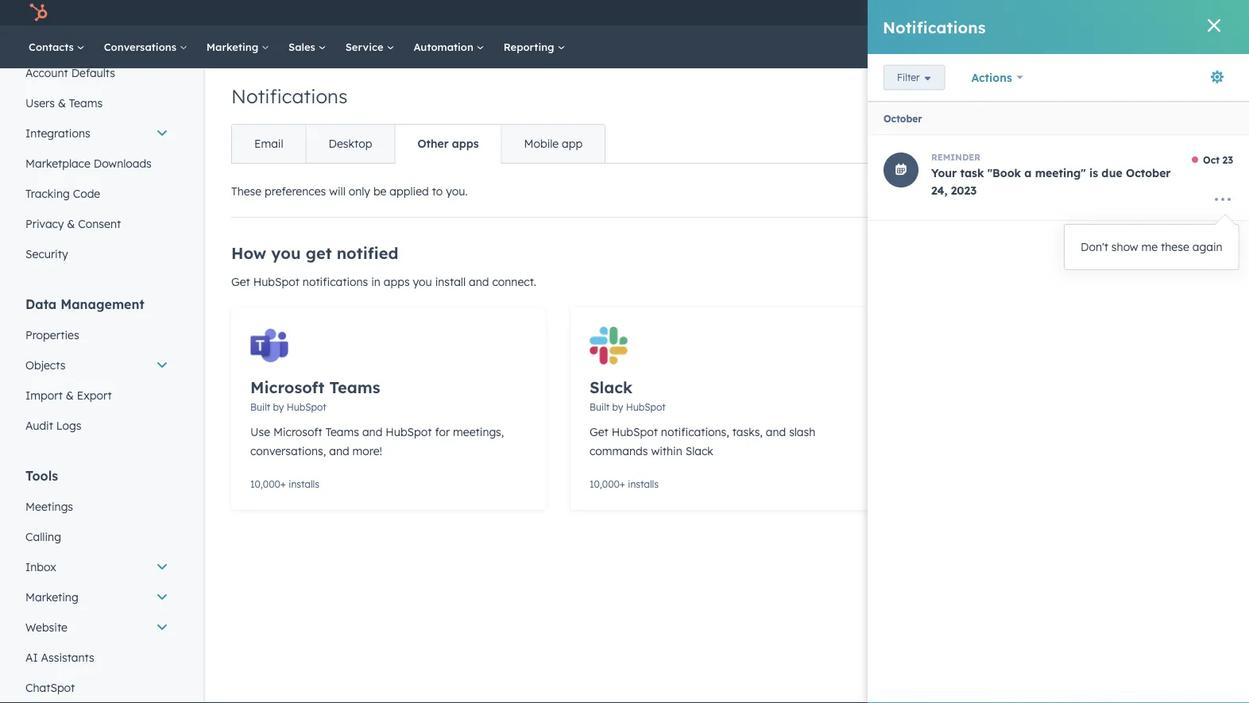 Task type: vqa. For each thing, say whether or not it's contained in the screenshot.
install
yes



Task type: locate. For each thing, give the bounding box(es) containing it.
microsoft
[[250, 377, 324, 397], [273, 425, 323, 439]]

applied
[[390, 184, 429, 198]]

10,000 down commands
[[590, 478, 620, 490]]

tracking
[[25, 187, 70, 201]]

how
[[231, 243, 266, 263]]

installs down the "within"
[[628, 478, 659, 490]]

teams inside microsoft teams built by hubspot
[[329, 377, 380, 397]]

self made button
[[1129, 0, 1229, 25]]

0 vertical spatial apps
[[452, 137, 479, 151]]

10,000 + installs down commands
[[590, 478, 659, 490]]

0 horizontal spatial +
[[280, 478, 286, 490]]

email
[[254, 137, 283, 151]]

built inside microsoft teams built by hubspot
[[250, 401, 270, 413]]

1 vertical spatial marketing
[[25, 590, 78, 604]]

1 vertical spatial you
[[413, 275, 432, 289]]

0 horizontal spatial slack
[[590, 377, 633, 397]]

you left get
[[271, 243, 301, 263]]

0 vertical spatial get
[[231, 275, 250, 289]]

marketing inside button
[[25, 590, 78, 604]]

1 10,000 + installs from the left
[[250, 478, 320, 490]]

website
[[25, 621, 67, 635]]

marketplace downloads link
[[16, 149, 178, 179]]

0 horizontal spatial built
[[250, 401, 270, 413]]

1 horizontal spatial built
[[590, 401, 610, 413]]

& right users
[[58, 96, 66, 110]]

tracking code link
[[16, 179, 178, 209]]

calling
[[25, 530, 61, 544]]

1 + from the left
[[280, 478, 286, 490]]

you.
[[446, 184, 468, 198]]

10,000
[[250, 478, 280, 490], [590, 478, 620, 490]]

2 by from the left
[[612, 401, 623, 413]]

0 horizontal spatial apps
[[384, 275, 410, 289]]

0 vertical spatial marketing
[[206, 40, 261, 53]]

meetings
[[25, 500, 73, 514]]

& right privacy
[[67, 217, 75, 231]]

ruby anderson image
[[1139, 6, 1153, 20]]

by inside "slack built by hubspot"
[[612, 401, 623, 413]]

teams for &
[[69, 96, 103, 110]]

users
[[25, 96, 55, 110]]

1 vertical spatial get
[[590, 425, 609, 439]]

slack inside "get hubspot notifications, tasks, and slash commands within slack"
[[686, 444, 714, 458]]

0 vertical spatial slack
[[590, 377, 633, 397]]

microsoft up use
[[250, 377, 324, 397]]

0 horizontal spatial you
[[271, 243, 301, 263]]

1 horizontal spatial slack
[[686, 444, 714, 458]]

help button
[[1046, 0, 1073, 25]]

mobile app
[[524, 137, 583, 151]]

these preferences will only be applied to you.
[[231, 184, 468, 198]]

2 vertical spatial teams
[[326, 425, 359, 439]]

other apps button
[[395, 125, 501, 163]]

get up commands
[[590, 425, 609, 439]]

+ down commands
[[620, 478, 625, 490]]

built up commands
[[590, 401, 610, 413]]

1 installs from the left
[[289, 478, 320, 490]]

notified
[[337, 243, 398, 263]]

1 vertical spatial slack
[[686, 444, 714, 458]]

get
[[306, 243, 332, 263]]

& inside data management element
[[66, 389, 74, 403]]

0 horizontal spatial get
[[231, 275, 250, 289]]

10,000 + installs down the conversations, on the bottom
[[250, 478, 320, 490]]

and up more!
[[362, 425, 383, 439]]

marketplaces button
[[1009, 0, 1042, 25]]

marketing
[[206, 40, 261, 53], [25, 590, 78, 604]]

get inside "get hubspot notifications, tasks, and slash commands within slack"
[[590, 425, 609, 439]]

microsoft up the conversations, on the bottom
[[273, 425, 323, 439]]

privacy & consent link
[[16, 209, 178, 239]]

tracking code
[[25, 187, 100, 201]]

teams inside the use microsoft teams and hubspot for meetings, conversations, and more!
[[326, 425, 359, 439]]

security
[[25, 247, 68, 261]]

1 horizontal spatial installs
[[628, 478, 659, 490]]

teams up the use microsoft teams and hubspot for meetings, conversations, and more!
[[329, 377, 380, 397]]

0 vertical spatial teams
[[69, 96, 103, 110]]

commands
[[590, 444, 648, 458]]

2 vertical spatial &
[[66, 389, 74, 403]]

slack down notifications,
[[686, 444, 714, 458]]

hubspot link
[[19, 3, 60, 22]]

security link
[[16, 239, 178, 269]]

microsoft inside the use microsoft teams and hubspot for meetings, conversations, and more!
[[273, 425, 323, 439]]

1 built from the left
[[250, 401, 270, 413]]

teams down defaults
[[69, 96, 103, 110]]

menu containing self made
[[914, 0, 1230, 25]]

assistants
[[41, 651, 94, 665]]

integrations
[[25, 126, 90, 140]]

2 installs from the left
[[628, 478, 659, 490]]

1 horizontal spatial +
[[620, 478, 625, 490]]

hubspot inside the use microsoft teams and hubspot for meetings, conversations, and more!
[[386, 425, 432, 439]]

10,000 + installs
[[250, 478, 320, 490], [590, 478, 659, 490]]

preferences
[[265, 184, 326, 198]]

teams up more!
[[326, 425, 359, 439]]

marketing left the sales
[[206, 40, 261, 53]]

+ down the conversations, on the bottom
[[280, 478, 286, 490]]

menu
[[914, 0, 1230, 25]]

apps inside button
[[452, 137, 479, 151]]

search image
[[1216, 41, 1227, 52]]

1 horizontal spatial apps
[[452, 137, 479, 151]]

hubspot left for
[[386, 425, 432, 439]]

1 vertical spatial &
[[67, 217, 75, 231]]

reporting link
[[494, 25, 575, 68]]

0 horizontal spatial 10,000 + installs
[[250, 478, 320, 490]]

0 horizontal spatial by
[[273, 401, 284, 413]]

by up the conversations, on the bottom
[[273, 401, 284, 413]]

objects button
[[16, 350, 178, 381]]

get for get hubspot notifications, tasks, and slash commands within slack
[[590, 425, 609, 439]]

made
[[1177, 6, 1205, 19]]

microsoft teams built by hubspot
[[250, 377, 380, 413]]

2 + from the left
[[620, 478, 625, 490]]

built inside "slack built by hubspot"
[[590, 401, 610, 413]]

hubspot up the conversations, on the bottom
[[287, 401, 326, 413]]

slack up commands
[[590, 377, 633, 397]]

get down how
[[231, 275, 250, 289]]

marketing up website on the left bottom
[[25, 590, 78, 604]]

apps right the other
[[452, 137, 479, 151]]

& for consent
[[67, 217, 75, 231]]

1 horizontal spatial 10,000 + installs
[[590, 478, 659, 490]]

+ for built
[[620, 478, 625, 490]]

to
[[432, 184, 443, 198]]

hubspot inside microsoft teams built by hubspot
[[287, 401, 326, 413]]

0 horizontal spatial 10,000
[[250, 478, 280, 490]]

teams
[[69, 96, 103, 110], [329, 377, 380, 397], [326, 425, 359, 439]]

defaults
[[71, 66, 115, 80]]

& left export
[[66, 389, 74, 403]]

1 horizontal spatial get
[[590, 425, 609, 439]]

apps right in
[[384, 275, 410, 289]]

you left install
[[413, 275, 432, 289]]

0 vertical spatial &
[[58, 96, 66, 110]]

hubspot up the "within"
[[626, 401, 666, 413]]

search button
[[1208, 33, 1235, 60]]

slack
[[590, 377, 633, 397], [686, 444, 714, 458]]

for
[[435, 425, 450, 439]]

2 10,000 + installs from the left
[[590, 478, 659, 490]]

privacy & consent
[[25, 217, 121, 231]]

built up use
[[250, 401, 270, 413]]

10,000 down the conversations, on the bottom
[[250, 478, 280, 490]]

tasks,
[[732, 425, 763, 439]]

notifications,
[[661, 425, 729, 439]]

help image
[[1052, 7, 1066, 21]]

you
[[271, 243, 301, 263], [413, 275, 432, 289]]

code
[[73, 187, 100, 201]]

hubspot up commands
[[612, 425, 658, 439]]

import & export
[[25, 389, 112, 403]]

get
[[231, 275, 250, 289], [590, 425, 609, 439]]

0 vertical spatial microsoft
[[250, 377, 324, 397]]

marketplace
[[25, 157, 90, 170]]

installs for teams
[[289, 478, 320, 490]]

upgrade
[[933, 7, 976, 20]]

users & teams link
[[16, 88, 178, 118]]

only
[[349, 184, 370, 198]]

0 horizontal spatial marketing
[[25, 590, 78, 604]]

2 10,000 from the left
[[590, 478, 620, 490]]

1 vertical spatial apps
[[384, 275, 410, 289]]

& for teams
[[58, 96, 66, 110]]

settings link
[[1076, 4, 1096, 21]]

1 vertical spatial teams
[[329, 377, 380, 397]]

1 by from the left
[[273, 401, 284, 413]]

1 horizontal spatial by
[[612, 401, 623, 413]]

install
[[435, 275, 466, 289]]

in
[[371, 275, 381, 289]]

1 10,000 from the left
[[250, 478, 280, 490]]

marketplaces image
[[1019, 7, 1033, 21]]

1 horizontal spatial you
[[413, 275, 432, 289]]

app
[[562, 137, 583, 151]]

10,000 + installs for teams
[[250, 478, 320, 490]]

navigation
[[231, 124, 606, 164]]

0 horizontal spatial installs
[[289, 478, 320, 490]]

email button
[[232, 125, 306, 163]]

+
[[280, 478, 286, 490], [620, 478, 625, 490]]

1 horizontal spatial 10,000
[[590, 478, 620, 490]]

2 built from the left
[[590, 401, 610, 413]]

10,000 for slack
[[590, 478, 620, 490]]

users & teams
[[25, 96, 103, 110]]

installs down the conversations, on the bottom
[[289, 478, 320, 490]]

by up commands
[[612, 401, 623, 413]]

and left slash
[[766, 425, 786, 439]]

import & export link
[[16, 381, 178, 411]]

1 vertical spatial microsoft
[[273, 425, 323, 439]]



Task type: describe. For each thing, give the bounding box(es) containing it.
other apps
[[418, 137, 479, 151]]

consent
[[78, 217, 121, 231]]

objects
[[25, 358, 65, 372]]

slack inside "slack built by hubspot"
[[590, 377, 633, 397]]

contacts
[[29, 40, 77, 53]]

be
[[373, 184, 387, 198]]

ai assistants
[[25, 651, 94, 665]]

data management
[[25, 296, 144, 312]]

use microsoft teams and hubspot for meetings, conversations, and more!
[[250, 425, 504, 458]]

account
[[25, 66, 68, 80]]

data
[[25, 296, 57, 312]]

service link
[[336, 25, 404, 68]]

use
[[250, 425, 270, 439]]

by inside microsoft teams built by hubspot
[[273, 401, 284, 413]]

meetings,
[[453, 425, 504, 439]]

meetings link
[[16, 492, 178, 522]]

marketing button
[[16, 583, 178, 613]]

hubspot inside "slack built by hubspot"
[[626, 401, 666, 413]]

chatspot link
[[16, 673, 178, 703]]

desktop
[[329, 137, 372, 151]]

data management element
[[16, 296, 178, 441]]

export
[[77, 389, 112, 403]]

10,000 for microsoft teams
[[250, 478, 280, 490]]

microsoft inside microsoft teams built by hubspot
[[250, 377, 324, 397]]

other
[[418, 137, 449, 151]]

navigation containing email
[[231, 124, 606, 164]]

marketing link
[[197, 25, 279, 68]]

audit logs
[[25, 419, 81, 433]]

installs for built
[[628, 478, 659, 490]]

1 horizontal spatial marketing
[[206, 40, 261, 53]]

automation
[[414, 40, 477, 53]]

0 vertical spatial you
[[271, 243, 301, 263]]

ai
[[25, 651, 38, 665]]

+ for teams
[[280, 478, 286, 490]]

integrations button
[[16, 118, 178, 149]]

conversations
[[104, 40, 179, 53]]

account defaults
[[25, 66, 115, 80]]

Search HubSpot search field
[[1026, 33, 1221, 60]]

website button
[[16, 613, 178, 643]]

desktop button
[[306, 125, 395, 163]]

hubspot image
[[29, 3, 48, 22]]

audit logs link
[[16, 411, 178, 441]]

and left more!
[[329, 444, 349, 458]]

marketplace downloads
[[25, 157, 152, 170]]

mobile app button
[[501, 125, 605, 163]]

sales link
[[279, 25, 336, 68]]

slack built by hubspot
[[590, 377, 666, 413]]

tools
[[25, 468, 58, 484]]

get for get hubspot notifications in apps you install and connect.
[[231, 275, 250, 289]]

ai assistants link
[[16, 643, 178, 673]]

these
[[231, 184, 262, 198]]

will
[[329, 184, 346, 198]]

audit
[[25, 419, 53, 433]]

conversations link
[[94, 25, 197, 68]]

more!
[[353, 444, 382, 458]]

hubspot down how
[[253, 275, 300, 289]]

10,000 + installs for built
[[590, 478, 659, 490]]

hubspot inside "get hubspot notifications, tasks, and slash commands within slack"
[[612, 425, 658, 439]]

connect.
[[492, 275, 536, 289]]

downloads
[[94, 157, 152, 170]]

service
[[345, 40, 387, 53]]

teams for microsoft
[[326, 425, 359, 439]]

upgrade image
[[915, 7, 930, 21]]

notifications
[[303, 275, 368, 289]]

calling icon button
[[979, 2, 1006, 23]]

inbox
[[25, 560, 56, 574]]

notifications button
[[1099, 0, 1126, 25]]

automation link
[[404, 25, 494, 68]]

mobile
[[524, 137, 559, 151]]

and right install
[[469, 275, 489, 289]]

privacy
[[25, 217, 64, 231]]

settings image
[[1079, 7, 1093, 21]]

& for export
[[66, 389, 74, 403]]

tools element
[[16, 467, 178, 703]]

slash
[[789, 425, 816, 439]]

reporting
[[504, 40, 557, 53]]

properties
[[25, 328, 79, 342]]

self
[[1156, 6, 1174, 19]]

inbox button
[[16, 552, 178, 583]]

calling icon image
[[985, 6, 1000, 20]]

get hubspot notifications, tasks, and slash commands within slack
[[590, 425, 816, 458]]

notifications image
[[1105, 7, 1120, 21]]

and inside "get hubspot notifications, tasks, and slash commands within slack"
[[766, 425, 786, 439]]

get hubspot notifications in apps you install and connect.
[[231, 275, 536, 289]]

contacts link
[[19, 25, 94, 68]]

calling link
[[16, 522, 178, 552]]

self made
[[1156, 6, 1205, 19]]

account defaults link
[[16, 58, 178, 88]]

import
[[25, 389, 63, 403]]

sales
[[289, 40, 318, 53]]



